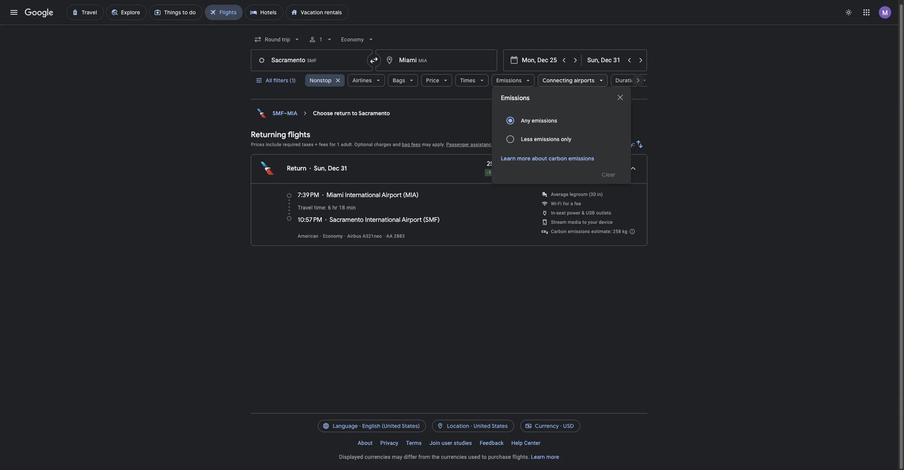 Task type: describe. For each thing, give the bounding box(es) containing it.
1 vertical spatial sacramento
[[330, 216, 364, 224]]

states)
[[402, 423, 420, 430]]

more inside search box
[[517, 155, 531, 162]]

Arrival time: 10:57 PM. text field
[[298, 216, 322, 224]]

optional
[[355, 142, 373, 148]]

emissions inside popup button
[[496, 77, 522, 84]]

passenger assistance button
[[446, 142, 494, 148]]

0 vertical spatial for
[[330, 142, 336, 148]]

displayed
[[339, 455, 363, 461]]

connecting airports
[[543, 77, 595, 84]]

1 vertical spatial may
[[392, 455, 402, 461]]

swap origin and destination. image
[[369, 56, 379, 65]]

learn more link
[[531, 455, 559, 461]]

airlines
[[353, 77, 372, 84]]

connecting airports button
[[538, 71, 608, 90]]

258 kg co -15% emissions
[[487, 160, 521, 176]]

taxes
[[302, 142, 314, 148]]

 image inside "returning flights" main content
[[345, 234, 346, 239]]

only
[[561, 136, 571, 143]]

filters
[[273, 77, 288, 84]]

include
[[266, 142, 282, 148]]

airports
[[574, 77, 595, 84]]

emissions button
[[492, 71, 535, 90]]

258 inside 258 kg co -15% emissions
[[487, 160, 497, 168]]

airport for miami international airport
[[382, 192, 402, 199]]

6
[[328, 205, 331, 211]]

user
[[442, 441, 453, 447]]

help center
[[511, 441, 541, 447]]

change appearance image
[[840, 3, 858, 22]]

none search field containing emissions
[[251, 30, 651, 184]]

1 horizontal spatial to
[[482, 455, 487, 461]]

all filters (1) button
[[251, 71, 302, 90]]

round
[[595, 171, 608, 176]]

differ
[[404, 455, 417, 461]]

terms
[[406, 441, 422, 447]]

travel
[[298, 205, 313, 211]]

from
[[419, 455, 430, 461]]

Departure text field
[[522, 50, 558, 71]]

carbon
[[549, 155, 567, 162]]

1 vertical spatial learn
[[531, 455, 545, 461]]

return
[[334, 110, 351, 117]]

in)
[[597, 192, 603, 198]]

join
[[430, 441, 440, 447]]

carbon emissions estimate: 258 kg
[[551, 229, 628, 235]]

nonstop
[[310, 77, 332, 84]]

1 button
[[306, 30, 337, 49]]

emissions option group
[[501, 112, 622, 149]]

1 vertical spatial smf
[[425, 216, 438, 224]]

1 horizontal spatial for
[[563, 201, 569, 207]]

duration
[[616, 77, 638, 84]]

airbus
[[347, 234, 361, 239]]

emissions for carbon
[[568, 229, 590, 235]]

in-seat power & usb outlets
[[551, 211, 611, 216]]

2883
[[394, 234, 405, 239]]

prices
[[251, 142, 265, 148]]

adult.
[[341, 142, 353, 148]]

usd
[[563, 423, 574, 430]]

join user studies link
[[426, 438, 476, 450]]

terms link
[[402, 438, 426, 450]]

15%
[[489, 170, 498, 176]]

international for sacramento
[[365, 216, 401, 224]]

time:
[[314, 205, 327, 211]]

any emissions
[[521, 118, 557, 124]]

purchase
[[488, 455, 511, 461]]

next image
[[629, 71, 648, 90]]

main menu image
[[9, 8, 19, 17]]

1 horizontal spatial 258
[[613, 229, 621, 235]]

join user studies
[[430, 441, 472, 447]]

in-
[[551, 211, 557, 216]]

1 fees from the left
[[319, 142, 328, 148]]

returning flights main content
[[251, 106, 648, 253]]

duration button
[[611, 71, 651, 90]]

sort by:
[[615, 141, 635, 148]]

feedback
[[480, 441, 504, 447]]

passenger
[[446, 142, 469, 148]]

1 vertical spatial kg
[[623, 229, 628, 235]]

sort by: button
[[612, 135, 648, 154]]

charges
[[374, 142, 391, 148]]

all
[[266, 77, 272, 84]]

1 vertical spatial emissions
[[501, 94, 530, 102]]

0 vertical spatial smf
[[273, 110, 284, 117]]

about link
[[354, 438, 377, 450]]

( for smf
[[423, 216, 425, 224]]

sun,
[[314, 165, 326, 173]]

31
[[341, 165, 347, 173]]

&
[[582, 211, 585, 216]]

airbus a321neo
[[347, 234, 382, 239]]

kg inside 258 kg co -15% emissions
[[499, 160, 506, 168]]

emissions for any
[[532, 118, 557, 124]]

18
[[339, 205, 345, 211]]

return
[[287, 165, 307, 173]]

international for miami
[[345, 192, 380, 199]]

english (united states)
[[362, 423, 420, 430]]

sun, dec 31
[[314, 165, 347, 173]]

stream media to your device
[[551, 220, 613, 225]]

carbon
[[551, 229, 567, 235]]

about
[[532, 155, 547, 162]]

times button
[[456, 71, 489, 90]]

all filters (1)
[[266, 77, 296, 84]]

apply.
[[432, 142, 445, 148]]

flights
[[288, 130, 310, 140]]



Task type: locate. For each thing, give the bounding box(es) containing it.
1 horizontal spatial more
[[546, 455, 559, 461]]

0 vertical spatial kg
[[499, 160, 506, 168]]

0 vertical spatial may
[[422, 142, 431, 148]]

0 horizontal spatial 1
[[320, 36, 323, 43]]

average legroom (30 in)
[[551, 192, 603, 198]]

prices include required taxes + fees for 1 adult. optional charges and bag fees may apply. passenger assistance
[[251, 142, 494, 148]]

aa
[[386, 234, 393, 239]]

trip
[[609, 171, 616, 176]]

airport for sacramento international airport
[[402, 216, 422, 224]]

emissions for less
[[534, 136, 560, 143]]

wi-
[[551, 201, 558, 207]]

choose return to sacramento
[[313, 110, 390, 117]]

returning flights
[[251, 130, 310, 140]]

1 inside the 1 popup button
[[320, 36, 323, 43]]

fi
[[558, 201, 562, 207]]

studies
[[454, 441, 472, 447]]

learn more about carbon emissions link
[[501, 155, 594, 162]]

mia up sacramento international airport ( smf )
[[405, 192, 417, 199]]

0 horizontal spatial kg
[[499, 160, 506, 168]]

currencies down join user studies link
[[441, 455, 467, 461]]

privacy
[[380, 441, 398, 447]]

0 horizontal spatial for
[[330, 142, 336, 148]]

currencies down privacy "link"
[[365, 455, 391, 461]]

to left your
[[583, 220, 587, 225]]

smf
[[273, 110, 284, 117], [425, 216, 438, 224]]

for left adult. at the top left of page
[[330, 142, 336, 148]]

0 vertical spatial emissions
[[496, 77, 522, 84]]

economy
[[323, 234, 343, 239]]

1 horizontal spatial 1
[[337, 142, 340, 148]]

1 horizontal spatial )
[[438, 216, 440, 224]]

for
[[330, 142, 336, 148], [563, 201, 569, 207]]

2 horizontal spatial to
[[583, 220, 587, 225]]

0 horizontal spatial 258
[[487, 160, 497, 168]]

learn more about carbon emissions
[[501, 155, 594, 162]]

emissions right "times" popup button
[[496, 77, 522, 84]]

miami international airport ( mia )
[[327, 192, 419, 199]]

miami
[[327, 192, 344, 199]]

Departure time: 7:39 PM. text field
[[298, 192, 319, 199]]

1 vertical spatial )
[[438, 216, 440, 224]]

( for mia
[[403, 192, 405, 199]]

currencies
[[365, 455, 391, 461], [441, 455, 467, 461]]

displayed currencies may differ from the currencies used to purchase flights. learn more
[[339, 455, 559, 461]]

fees right bag
[[411, 142, 421, 148]]

0 vertical spatial (
[[403, 192, 405, 199]]

to right used
[[482, 455, 487, 461]]

required
[[283, 142, 301, 148]]

sacramento international airport ( smf )
[[330, 216, 440, 224]]

0 vertical spatial learn
[[501, 155, 516, 162]]

1 horizontal spatial mia
[[405, 192, 417, 199]]

emissions up less emissions only
[[532, 118, 557, 124]]

close dialog image
[[616, 93, 625, 102]]

usb
[[586, 211, 595, 216]]

) for mia
[[417, 192, 419, 199]]

and
[[393, 142, 401, 148]]

None text field
[[251, 50, 373, 71]]

258 up the 15%
[[487, 160, 497, 168]]

0 horizontal spatial to
[[352, 110, 358, 117]]

258 right the estimate:
[[613, 229, 621, 235]]

airport up sacramento international airport ( smf )
[[382, 192, 402, 199]]

fee
[[575, 201, 581, 207]]

1 currencies from the left
[[365, 455, 391, 461]]

0 vertical spatial sacramento
[[359, 110, 390, 117]]

english
[[362, 423, 381, 430]]

None text field
[[376, 50, 497, 71]]

1 vertical spatial to
[[583, 220, 587, 225]]

connecting
[[543, 77, 573, 84]]

kg right the estimate:
[[623, 229, 628, 235]]

for left a on the top right
[[563, 201, 569, 207]]

more down currency
[[546, 455, 559, 461]]

average
[[551, 192, 569, 198]]

(30
[[589, 192, 596, 198]]

more
[[517, 155, 531, 162], [546, 455, 559, 461]]

2 fees from the left
[[411, 142, 421, 148]]

less emissions only
[[521, 136, 571, 143]]

2 currencies from the left
[[441, 455, 467, 461]]

0 vertical spatial airport
[[382, 192, 402, 199]]

media
[[568, 220, 581, 225]]

price
[[426, 77, 439, 84]]

min
[[347, 205, 356, 211]]

help
[[511, 441, 523, 447]]

0 vertical spatial mia
[[287, 110, 298, 117]]

)
[[417, 192, 419, 199], [438, 216, 440, 224]]

1 horizontal spatial currencies
[[441, 455, 467, 461]]

0 horizontal spatial may
[[392, 455, 402, 461]]

currency
[[535, 423, 559, 430]]

(1)
[[290, 77, 296, 84]]

language
[[333, 423, 358, 430]]

0 horizontal spatial )
[[417, 192, 419, 199]]

1 horizontal spatial kg
[[623, 229, 628, 235]]

0 vertical spatial 258
[[487, 160, 497, 168]]

sacramento down min
[[330, 216, 364, 224]]

estimate:
[[592, 229, 612, 235]]

united
[[474, 423, 491, 430]]

kg left co
[[499, 160, 506, 168]]

to for sacramento
[[352, 110, 358, 117]]

(united
[[382, 423, 401, 430]]

1 vertical spatial for
[[563, 201, 569, 207]]

aa 2883
[[386, 234, 405, 239]]

0 vertical spatial 1
[[320, 36, 323, 43]]

 image
[[345, 234, 346, 239]]

1 inside "returning flights" main content
[[337, 142, 340, 148]]

nonstop button
[[305, 71, 345, 90]]

to for your
[[583, 220, 587, 225]]

more right co
[[517, 155, 531, 162]]

a
[[571, 201, 573, 207]]

1 vertical spatial international
[[365, 216, 401, 224]]

device
[[599, 220, 613, 225]]

may left differ
[[392, 455, 402, 461]]

0 horizontal spatial fees
[[319, 142, 328, 148]]

international up aa
[[365, 216, 401, 224]]

0 vertical spatial more
[[517, 155, 531, 162]]

fees right +
[[319, 142, 328, 148]]

0 horizontal spatial currencies
[[365, 455, 391, 461]]

0 vertical spatial )
[[417, 192, 419, 199]]

sort
[[615, 141, 626, 148]]

1 horizontal spatial may
[[422, 142, 431, 148]]

airport up 2883
[[402, 216, 422, 224]]

returning
[[251, 130, 286, 140]]

0 vertical spatial international
[[345, 192, 380, 199]]

Return text field
[[588, 50, 623, 71]]

1 vertical spatial more
[[546, 455, 559, 461]]

0 horizontal spatial learn
[[501, 155, 516, 162]]

None search field
[[251, 30, 651, 184]]

may left apply.
[[422, 142, 431, 148]]

power
[[567, 211, 581, 216]]

choose
[[313, 110, 333, 117]]

seat
[[557, 211, 566, 216]]

emissions down co
[[499, 170, 521, 176]]

2 vertical spatial to
[[482, 455, 487, 461]]

feedback link
[[476, 438, 508, 450]]

1
[[320, 36, 323, 43], [337, 142, 340, 148]]

international up min
[[345, 192, 380, 199]]

1 vertical spatial 1
[[337, 142, 340, 148]]

international
[[345, 192, 380, 199], [365, 216, 401, 224]]

(
[[403, 192, 405, 199], [423, 216, 425, 224]]

1 horizontal spatial (
[[423, 216, 425, 224]]

times
[[460, 77, 475, 84]]

used
[[468, 455, 480, 461]]

1 horizontal spatial fees
[[411, 142, 421, 148]]

0 vertical spatial to
[[352, 110, 358, 117]]

to right return
[[352, 110, 358, 117]]

travel time: 6 hr 18 min
[[298, 205, 356, 211]]

emissions inside 258 kg co -15% emissions
[[499, 170, 521, 176]]

any
[[521, 118, 531, 124]]

+
[[315, 142, 318, 148]]

1 horizontal spatial smf
[[425, 216, 438, 224]]

0 horizontal spatial mia
[[287, 110, 298, 117]]

states
[[492, 423, 508, 430]]

round trip
[[595, 171, 616, 176]]

emissions right carbon
[[569, 155, 594, 162]]

bag
[[402, 142, 410, 148]]

) for smf
[[438, 216, 440, 224]]

bags
[[393, 77, 405, 84]]

help center link
[[508, 438, 545, 450]]

american
[[298, 234, 319, 239]]

None field
[[251, 33, 304, 46], [338, 33, 378, 46], [251, 33, 304, 46], [338, 33, 378, 46]]

1 horizontal spatial learn
[[531, 455, 545, 461]]

emissions down stream media to your device
[[568, 229, 590, 235]]

emissions left only
[[534, 136, 560, 143]]

0 horizontal spatial more
[[517, 155, 531, 162]]

may inside "returning flights" main content
[[422, 142, 431, 148]]

1 vertical spatial mia
[[405, 192, 417, 199]]

privacy link
[[377, 438, 402, 450]]

bags button
[[388, 71, 418, 90]]

price button
[[422, 71, 452, 90]]

1 vertical spatial airport
[[402, 216, 422, 224]]

258
[[487, 160, 497, 168], [613, 229, 621, 235]]

0 horizontal spatial smf
[[273, 110, 284, 117]]

sacramento up prices include required taxes + fees for 1 adult. optional charges and bag fees may apply. passenger assistance at the top of the page
[[359, 110, 390, 117]]

0 horizontal spatial (
[[403, 192, 405, 199]]

about
[[358, 441, 373, 447]]

united states
[[474, 423, 508, 430]]

1 vertical spatial (
[[423, 216, 425, 224]]

1 vertical spatial 258
[[613, 229, 621, 235]]

carbon emissions estimate: 258 kilograms element
[[551, 229, 628, 235]]

smf – mia
[[273, 110, 298, 117]]

outlets
[[596, 211, 611, 216]]

less
[[521, 136, 533, 143]]

mia up flights
[[287, 110, 298, 117]]

–
[[284, 110, 287, 117]]

emissions down emissions popup button
[[501, 94, 530, 102]]



Task type: vqa. For each thing, say whether or not it's contained in the screenshot.
the required
yes



